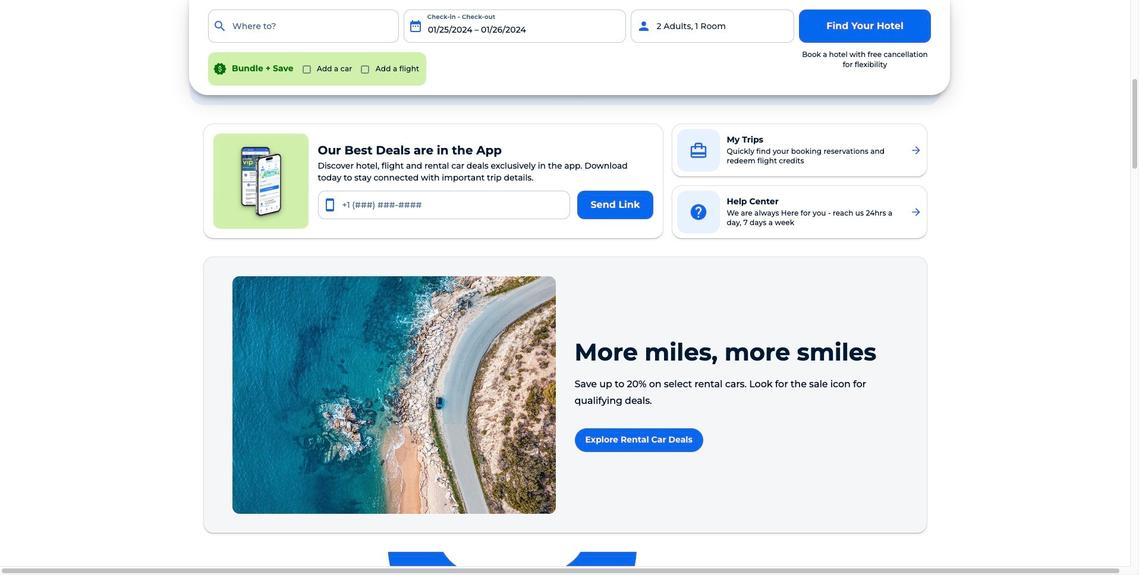 Task type: locate. For each thing, give the bounding box(es) containing it.
1 vertical spatial arrowright image
[[910, 206, 922, 218]]

traveler selection text field
[[631, 10, 795, 43]]

0 vertical spatial arrowright image
[[910, 144, 922, 156]]

app screenshot image
[[213, 134, 308, 229]]

arrowright image
[[910, 144, 922, 156], [910, 206, 922, 218]]

None field
[[208, 10, 399, 43]]

2 arrowright image from the top
[[910, 206, 922, 218]]

Check-in - Check-out field
[[404, 10, 626, 43]]



Task type: vqa. For each thing, say whether or not it's contained in the screenshot.
Kyte image
no



Task type: describe. For each thing, give the bounding box(es) containing it.
Where to? field
[[208, 10, 399, 43]]

1 arrowright image from the top
[[910, 144, 922, 156]]

save up to 20% on select rental cars image
[[232, 276, 556, 514]]

+1 (###) ###-#### field
[[318, 191, 571, 219]]



